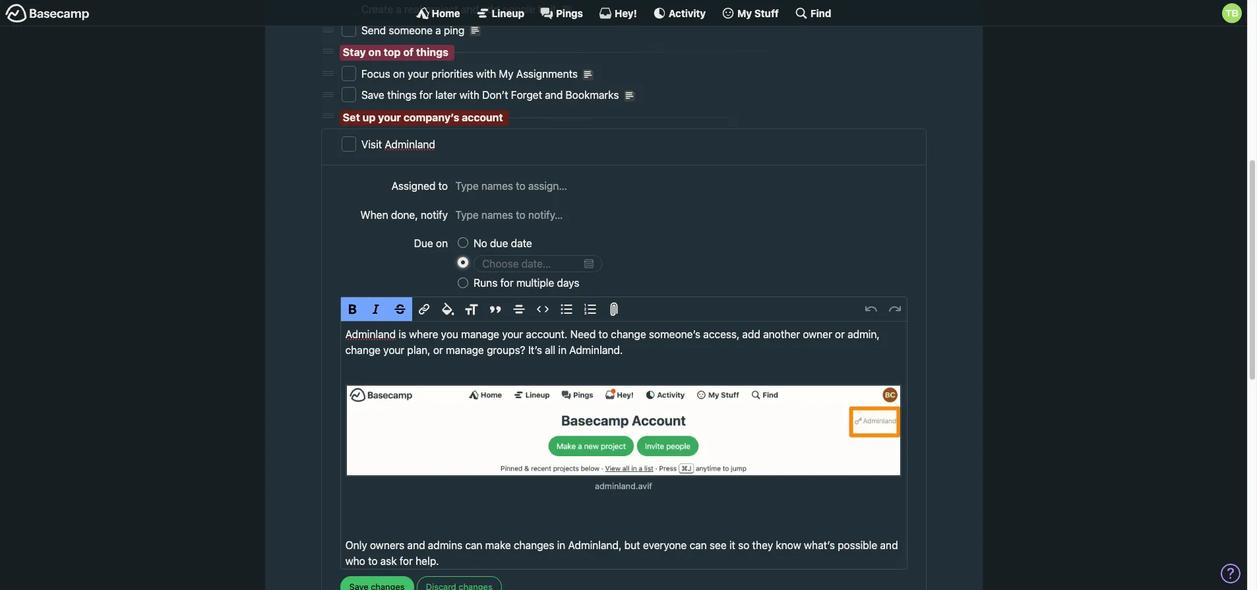 Task type: describe. For each thing, give the bounding box(es) containing it.
in inside only owners and admins can make changes in adminland, but everyone can see it so they know what's possible and who to ask for help.
[[557, 540, 566, 552]]

To-do description: Add extra details or attach a file text field
[[341, 322, 907, 570]]

notify
[[421, 209, 448, 221]]

set up your company's account link
[[343, 111, 503, 123]]

save things for later with don't forget and bookmarks
[[361, 89, 622, 101]]

with for priorities
[[476, 68, 496, 80]]

what's
[[804, 540, 835, 552]]

owner
[[803, 329, 832, 341]]

later
[[436, 89, 457, 101]]

lineup link
[[476, 7, 525, 20]]

my stuff
[[738, 7, 779, 19]]

Choose date… field
[[474, 255, 602, 273]]

save
[[361, 89, 385, 101]]

1 vertical spatial manage
[[446, 345, 484, 357]]

home link
[[416, 7, 460, 20]]

of
[[403, 46, 414, 58]]

with for later
[[460, 89, 480, 101]]

my stuff button
[[722, 7, 779, 20]]

is
[[399, 329, 406, 341]]

activity
[[669, 7, 706, 19]]

due
[[414, 237, 433, 249]]

1 horizontal spatial change
[[611, 329, 646, 341]]

real
[[404, 3, 422, 15]]

tim burton image
[[1222, 3, 1242, 23]]

all
[[545, 345, 556, 357]]

project
[[425, 3, 458, 15]]

0 vertical spatial things
[[416, 46, 448, 58]]

Assigned to text field
[[455, 178, 907, 195]]

your down of
[[408, 68, 429, 80]]

but
[[625, 540, 640, 552]]

stuff
[[755, 7, 779, 19]]

stay on top of things link
[[343, 46, 448, 58]]

it's
[[528, 345, 542, 357]]

1 vertical spatial a
[[436, 24, 441, 36]]

assigned
[[392, 180, 436, 192]]

company's
[[404, 111, 459, 123]]

and up help.
[[407, 540, 425, 552]]

admins
[[428, 540, 463, 552]]

set
[[343, 111, 360, 123]]

changes
[[514, 540, 554, 552]]

adminland,
[[568, 540, 622, 552]]

your right up
[[378, 111, 401, 123]]

your down is
[[383, 345, 405, 357]]

adminland.avif link
[[345, 385, 902, 496]]

owners
[[370, 540, 405, 552]]

someone
[[389, 24, 433, 36]]

days
[[557, 277, 580, 289]]

groups?
[[487, 345, 526, 357]]

hey! button
[[599, 7, 637, 20]]

0 vertical spatial manage
[[461, 329, 499, 341]]

hey!
[[615, 7, 637, 19]]

everyone
[[643, 540, 687, 552]]

due on
[[414, 237, 448, 249]]

to inside adminland is where you manage your account. need to change someone's access, add another owner or admin, change your plan, or manage groups? it's all in adminland.
[[599, 329, 608, 341]]

on for your
[[393, 68, 405, 80]]

lineup
[[492, 7, 525, 19]]

date
[[511, 237, 532, 249]]

possible
[[838, 540, 878, 552]]

to right assigned
[[438, 180, 448, 192]]

When done, notify text field
[[455, 206, 907, 223]]

runs
[[474, 277, 498, 289]]

assigned to
[[392, 180, 448, 192]]

to inside only owners and admins can make changes in adminland, but everyone can see it so they know what's possible and who to ask for help.
[[368, 556, 378, 568]]

my inside popup button
[[738, 7, 752, 19]]

access,
[[703, 329, 740, 341]]

focus on your priorities with my assignments link
[[361, 68, 581, 80]]

people
[[503, 3, 535, 15]]

account.
[[526, 329, 568, 341]]

ask
[[380, 556, 397, 568]]

don't
[[482, 89, 508, 101]]

forget
[[511, 89, 542, 101]]

switch accounts image
[[5, 3, 90, 24]]

make
[[485, 540, 511, 552]]

0 vertical spatial a
[[396, 3, 402, 15]]



Task type: vqa. For each thing, say whether or not it's contained in the screenshot.
middle On
yes



Task type: locate. For each thing, give the bounding box(es) containing it.
see
[[710, 540, 727, 552]]

create a real project and add people to it
[[361, 3, 559, 15]]

find button
[[795, 7, 832, 20]]

1 vertical spatial on
[[393, 68, 405, 80]]

adminland.avif
[[595, 482, 652, 492]]

create a real project and add people to it link
[[361, 3, 559, 15]]

2 horizontal spatial for
[[500, 277, 514, 289]]

someone's
[[649, 329, 701, 341]]

up
[[363, 111, 376, 123]]

on left top at left top
[[368, 46, 381, 58]]

and right home
[[461, 3, 479, 15]]

change up adminland.
[[611, 329, 646, 341]]

2 vertical spatial on
[[436, 237, 448, 249]]

with
[[476, 68, 496, 80], [460, 89, 480, 101]]

account
[[462, 111, 503, 123]]

it
[[550, 3, 556, 15], [730, 540, 736, 552]]

create
[[361, 3, 393, 15]]

with up save things for later with don't forget and bookmarks at the left top of the page
[[476, 68, 496, 80]]

stay
[[343, 46, 366, 58]]

to
[[538, 3, 548, 15], [438, 180, 448, 192], [599, 329, 608, 341], [368, 556, 378, 568]]

manage up 'groups?'
[[461, 329, 499, 341]]

0 vertical spatial with
[[476, 68, 496, 80]]

for right runs
[[500, 277, 514, 289]]

or
[[835, 329, 845, 341], [433, 345, 443, 357]]

can left see
[[690, 540, 707, 552]]

0 horizontal spatial on
[[368, 46, 381, 58]]

in right changes
[[557, 540, 566, 552]]

1 vertical spatial things
[[387, 89, 417, 101]]

0 horizontal spatial add
[[482, 3, 500, 15]]

focus
[[361, 68, 390, 80]]

my up don't at the left top
[[499, 68, 514, 80]]

0 vertical spatial my
[[738, 7, 752, 19]]

know
[[776, 540, 801, 552]]

on for top
[[368, 46, 381, 58]]

top
[[384, 46, 401, 58]]

on down stay on top of things
[[393, 68, 405, 80]]

0 vertical spatial for
[[420, 89, 433, 101]]

multiple
[[516, 277, 554, 289]]

activity link
[[653, 7, 706, 20]]

0 horizontal spatial or
[[433, 345, 443, 357]]

when done, notify
[[361, 209, 448, 221]]

and right possible
[[880, 540, 898, 552]]

1 horizontal spatial or
[[835, 329, 845, 341]]

0 horizontal spatial my
[[499, 68, 514, 80]]

in
[[558, 345, 567, 357], [557, 540, 566, 552]]

manage
[[461, 329, 499, 341], [446, 345, 484, 357]]

due
[[490, 237, 508, 249]]

with down focus on your priorities with my assignments
[[460, 89, 480, 101]]

things right of
[[416, 46, 448, 58]]

another
[[763, 329, 800, 341]]

1 can from the left
[[465, 540, 483, 552]]

adminland.
[[569, 345, 623, 357]]

or right owner
[[835, 329, 845, 341]]

1 horizontal spatial my
[[738, 7, 752, 19]]

add
[[482, 3, 500, 15], [742, 329, 761, 341]]

who
[[345, 556, 365, 568]]

2 horizontal spatial on
[[436, 237, 448, 249]]

can left make
[[465, 540, 483, 552]]

1 vertical spatial change
[[345, 345, 381, 357]]

for right ask
[[400, 556, 413, 568]]

runs for multiple days
[[474, 277, 580, 289]]

save things for later with don't forget and bookmarks link
[[361, 89, 622, 101]]

0 vertical spatial add
[[482, 3, 500, 15]]

to right people
[[538, 3, 548, 15]]

and down the assignments
[[545, 89, 563, 101]]

to left ask
[[368, 556, 378, 568]]

in right the all
[[558, 345, 567, 357]]

change down adminland
[[345, 345, 381, 357]]

None submit
[[340, 577, 414, 590]]

on right the due
[[436, 237, 448, 249]]

bookmarks
[[566, 89, 619, 101]]

1 vertical spatial it
[[730, 540, 736, 552]]

on
[[368, 46, 381, 58], [393, 68, 405, 80], [436, 237, 448, 249]]

manage down you
[[446, 345, 484, 357]]

1 vertical spatial add
[[742, 329, 761, 341]]

1 horizontal spatial add
[[742, 329, 761, 341]]

1 horizontal spatial a
[[436, 24, 441, 36]]

it right people
[[550, 3, 556, 15]]

1 horizontal spatial on
[[393, 68, 405, 80]]

to up adminland.
[[599, 329, 608, 341]]

need
[[570, 329, 596, 341]]

for left later
[[420, 89, 433, 101]]

2 can from the left
[[690, 540, 707, 552]]

a left the real
[[396, 3, 402, 15]]

1 vertical spatial or
[[433, 345, 443, 357]]

where
[[409, 329, 438, 341]]

for inside add it to the schedule? option group
[[500, 277, 514, 289]]

home
[[432, 7, 460, 19]]

add inside adminland is where you manage your account. need to change someone's access, add another owner or admin, change your plan, or manage groups? it's all in adminland.
[[742, 329, 761, 341]]

1 horizontal spatial can
[[690, 540, 707, 552]]

for inside only owners and admins can make changes in adminland, but everyone can see it so they know what's possible and who to ask for help.
[[400, 556, 413, 568]]

so
[[738, 540, 750, 552]]

send someone a ping
[[361, 24, 467, 36]]

2 vertical spatial for
[[400, 556, 413, 568]]

0 vertical spatial it
[[550, 3, 556, 15]]

stay on top of things
[[343, 46, 448, 58]]

they
[[752, 540, 773, 552]]

pings button
[[540, 7, 583, 20]]

find
[[811, 7, 832, 19]]

a
[[396, 3, 402, 15], [436, 24, 441, 36]]

it left "so"
[[730, 540, 736, 552]]

you
[[441, 329, 458, 341]]

To-do name text field
[[361, 137, 917, 153]]

help.
[[416, 556, 439, 568]]

plan,
[[407, 345, 431, 357]]

your
[[408, 68, 429, 80], [378, 111, 401, 123], [502, 329, 523, 341], [383, 345, 405, 357]]

0 horizontal spatial for
[[400, 556, 413, 568]]

your up 'groups?'
[[502, 329, 523, 341]]

adminland
[[345, 329, 396, 341]]

0 horizontal spatial a
[[396, 3, 402, 15]]

or right plan,
[[433, 345, 443, 357]]

0 vertical spatial on
[[368, 46, 381, 58]]

and
[[461, 3, 479, 15], [545, 89, 563, 101], [407, 540, 425, 552], [880, 540, 898, 552]]

0 horizontal spatial change
[[345, 345, 381, 357]]

no
[[474, 237, 487, 249]]

1 horizontal spatial it
[[730, 540, 736, 552]]

ping
[[444, 24, 465, 36]]

1 vertical spatial with
[[460, 89, 480, 101]]

main element
[[0, 0, 1248, 26]]

only owners and admins can make changes in adminland, but everyone can see it so they know what's possible and who to ask for help.
[[345, 540, 898, 568]]

focus on your priorities with my assignments
[[361, 68, 581, 80]]

0 horizontal spatial it
[[550, 3, 556, 15]]

1 vertical spatial for
[[500, 277, 514, 289]]

no due date
[[474, 237, 532, 249]]

add right access,
[[742, 329, 761, 341]]

0 vertical spatial in
[[558, 345, 567, 357]]

my left stuff on the top right of the page
[[738, 7, 752, 19]]

when
[[361, 209, 388, 221]]

a left ping
[[436, 24, 441, 36]]

1 vertical spatial my
[[499, 68, 514, 80]]

it inside only owners and admins can make changes in adminland, but everyone can see it so they know what's possible and who to ask for help.
[[730, 540, 736, 552]]

pings
[[556, 7, 583, 19]]

in inside adminland is where you manage your account. need to change someone's access, add another owner or admin, change your plan, or manage groups? it's all in adminland.
[[558, 345, 567, 357]]

send someone a ping link
[[361, 24, 467, 36]]

0 vertical spatial change
[[611, 329, 646, 341]]

done,
[[391, 209, 418, 221]]

0 horizontal spatial can
[[465, 540, 483, 552]]

things right save
[[387, 89, 417, 101]]

1 vertical spatial in
[[557, 540, 566, 552]]

assignments
[[516, 68, 578, 80]]

add left people
[[482, 3, 500, 15]]

set up your company's account
[[343, 111, 503, 123]]

priorities
[[432, 68, 474, 80]]

0 vertical spatial or
[[835, 329, 845, 341]]

1 horizontal spatial for
[[420, 89, 433, 101]]

only
[[345, 540, 367, 552]]

send
[[361, 24, 386, 36]]

admin,
[[848, 329, 880, 341]]

add it to the schedule? option group
[[458, 234, 907, 294]]

adminland is where you manage your account. need to change someone's access, add another owner or admin, change your plan, or manage groups? it's all in adminland.
[[345, 329, 880, 357]]

change
[[611, 329, 646, 341], [345, 345, 381, 357]]

things
[[416, 46, 448, 58], [387, 89, 417, 101]]



